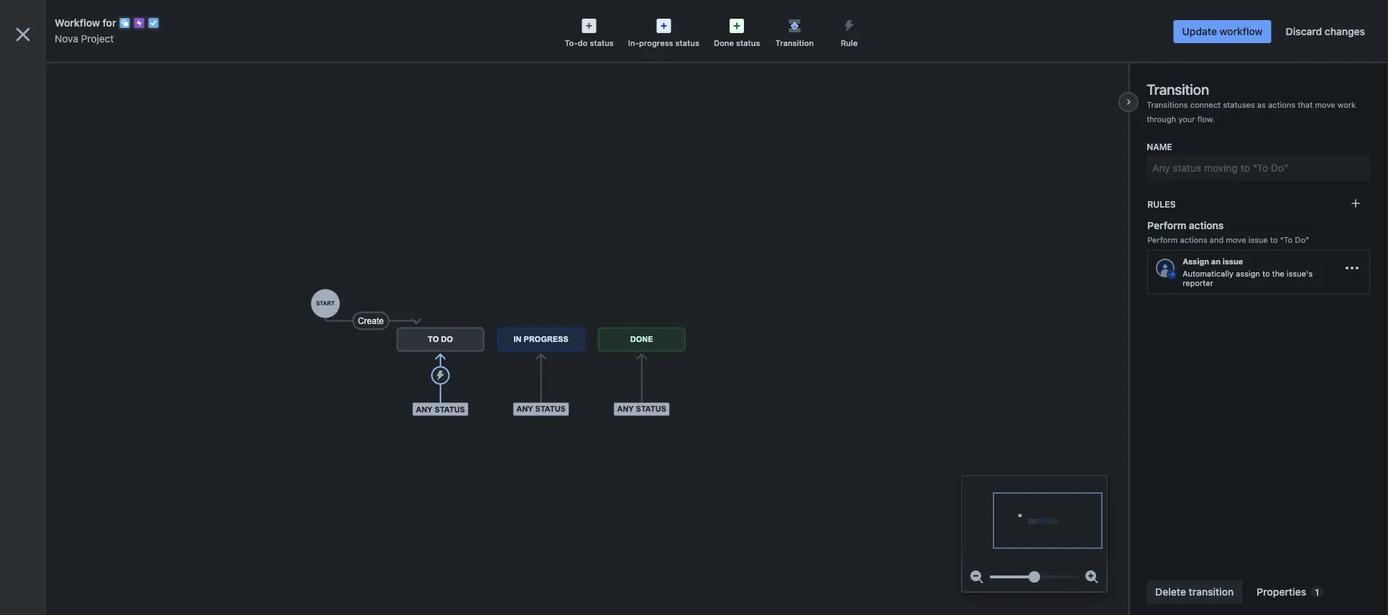 Task type: locate. For each thing, give the bounding box(es) containing it.
project up plan at the top left
[[82, 78, 110, 88]]

discard changes
[[1286, 26, 1365, 37]]

0 vertical spatial do"
[[1271, 162, 1289, 174]]

primary element
[[9, 0, 1115, 40]]

1 vertical spatial move
[[1226, 235, 1246, 245]]

2 horizontal spatial to
[[1270, 235, 1278, 245]]

rule button
[[822, 14, 877, 49]]

0 horizontal spatial transition
[[775, 38, 814, 48]]

project inside nova project software project
[[70, 63, 104, 75]]

1 vertical spatial perform
[[1147, 235, 1178, 245]]

status
[[590, 38, 614, 48], [675, 38, 699, 48], [736, 38, 760, 48], [1173, 162, 1201, 174]]

project down for
[[81, 33, 114, 45]]

status right progress
[[675, 38, 699, 48]]

through
[[1147, 115, 1176, 124]]

1 vertical spatial actions
[[1189, 220, 1224, 231]]

you're left in
[[17, 565, 43, 575]]

1 horizontal spatial transition
[[1147, 81, 1209, 97]]

reporter
[[1183, 278, 1213, 288]]

changes
[[1325, 26, 1365, 37]]

transition inside popup button
[[775, 38, 814, 48]]

project settings link
[[6, 160, 167, 189]]

2 vertical spatial to
[[1262, 269, 1270, 278]]

do
[[578, 38, 588, 48]]

settings
[[73, 169, 110, 181]]

progress
[[639, 38, 673, 48]]

issue inside perform actions perform actions and move issue to "to do"
[[1248, 235, 1268, 245]]

0 vertical spatial move
[[1315, 100, 1335, 110]]

project right managed
[[127, 565, 155, 575]]

transition inside transition transitions connect statuses as actions that move work through your flow.
[[1147, 81, 1209, 97]]

1 horizontal spatial issue
[[1248, 235, 1268, 245]]

project
[[81, 33, 114, 45], [70, 63, 104, 75], [37, 169, 70, 181]]

0 vertical spatial issue
[[1248, 235, 1268, 245]]

actions up assign
[[1180, 235, 1207, 245]]

statuses
[[1223, 100, 1255, 110]]

project for nova project software project
[[70, 63, 104, 75]]

issue right the an
[[1223, 257, 1243, 266]]

the right on
[[59, 102, 73, 112]]

nova inside nova project link
[[55, 33, 78, 45]]

project left settings
[[37, 169, 70, 181]]

project up software
[[70, 63, 104, 75]]

move right the and
[[1226, 235, 1246, 245]]

update workflow
[[1182, 26, 1263, 37]]

your
[[1178, 115, 1195, 124]]

0 vertical spatial you're
[[17, 102, 44, 112]]

1 vertical spatial transition
[[1147, 81, 1209, 97]]

free
[[76, 102, 94, 112]]

move inside transition transitions connect statuses as actions that move work through your flow.
[[1315, 100, 1335, 110]]

0 horizontal spatial the
[[59, 102, 73, 112]]

1 you're from the top
[[17, 102, 44, 112]]

you're in a team-managed project
[[17, 565, 155, 575]]

discard changes button
[[1277, 20, 1374, 43]]

project inside nova project software project
[[82, 78, 110, 88]]

transition
[[775, 38, 814, 48], [1147, 81, 1209, 97]]

0 vertical spatial project
[[82, 78, 110, 88]]

add rule image
[[1350, 198, 1362, 209]]

status right done
[[736, 38, 760, 48]]

1 vertical spatial to
[[1270, 235, 1278, 245]]

delete transition button
[[1147, 581, 1243, 604]]

do"
[[1271, 162, 1289, 174], [1295, 235, 1309, 245]]

move
[[1315, 100, 1335, 110], [1226, 235, 1246, 245]]

transition up transitions
[[1147, 81, 1209, 97]]

0 horizontal spatial move
[[1226, 235, 1246, 245]]

to-
[[565, 38, 578, 48]]

assign an issue automatically assign to the issue's reporter
[[1183, 257, 1313, 288]]

1 vertical spatial nova
[[43, 63, 67, 75]]

0 horizontal spatial issue
[[1223, 257, 1243, 266]]

nova
[[55, 33, 78, 45], [43, 63, 67, 75]]

to up assign an issue automatically assign to the issue's reporter
[[1270, 235, 1278, 245]]

2 you're from the top
[[17, 565, 43, 575]]

delete transition
[[1155, 586, 1234, 598]]

discard
[[1286, 26, 1322, 37]]

0 vertical spatial the
[[59, 102, 73, 112]]

issue up assign an issue automatically assign to the issue's reporter
[[1248, 235, 1268, 245]]

the left issue's at the top of page
[[1272, 269, 1284, 278]]

do" inside perform actions perform actions and move issue to "to do"
[[1295, 235, 1309, 245]]

you're left on
[[17, 102, 44, 112]]

in-progress status
[[628, 38, 699, 48]]

0 vertical spatial perform
[[1147, 220, 1186, 231]]

1 horizontal spatial do"
[[1295, 235, 1309, 245]]

move right "that"
[[1315, 100, 1335, 110]]

an
[[1211, 257, 1221, 266]]

1 horizontal spatial "to
[[1280, 235, 1293, 245]]

upgrade
[[42, 127, 84, 137]]

update
[[1182, 26, 1217, 37]]

done status
[[714, 38, 760, 48]]

project inside transition dialog
[[81, 33, 114, 45]]

1 horizontal spatial move
[[1315, 100, 1335, 110]]

work
[[1338, 100, 1356, 110]]

transitions
[[1147, 100, 1188, 110]]

actions
[[1268, 100, 1296, 110], [1189, 220, 1224, 231], [1180, 235, 1207, 245]]

to right moving
[[1241, 162, 1250, 174]]

0 vertical spatial project
[[81, 33, 114, 45]]

in-progress status button
[[621, 14, 707, 49]]

1 vertical spatial "to
[[1280, 235, 1293, 245]]

jira software image
[[37, 11, 134, 28], [37, 11, 134, 28]]

0 horizontal spatial "to
[[1253, 162, 1268, 174]]

any status moving to "to do"
[[1152, 162, 1289, 174]]

actions up the and
[[1189, 220, 1224, 231]]

connect
[[1190, 100, 1221, 110]]

banner
[[0, 0, 1388, 40]]

to inside perform actions perform actions and move issue to "to do"
[[1270, 235, 1278, 245]]

0 vertical spatial transition
[[775, 38, 814, 48]]

nova inside nova project software project
[[43, 63, 67, 75]]

in-
[[628, 38, 639, 48]]

close workflow editor image
[[12, 23, 35, 46]]

do" right moving
[[1271, 162, 1289, 174]]

nova project
[[55, 33, 114, 45]]

1 vertical spatial project
[[70, 63, 104, 75]]

nova down workflow
[[55, 33, 78, 45]]

perform actions perform actions and move issue to "to do"
[[1147, 220, 1309, 245]]

1 vertical spatial issue
[[1223, 257, 1243, 266]]

issue
[[1248, 235, 1268, 245], [1223, 257, 1243, 266]]

1 vertical spatial do"
[[1295, 235, 1309, 245]]

managed
[[87, 565, 124, 575]]

0 vertical spatial nova
[[55, 33, 78, 45]]

0 horizontal spatial project
[[82, 78, 110, 88]]

1 horizontal spatial the
[[1272, 269, 1284, 278]]

1 horizontal spatial project
[[127, 565, 155, 575]]

actions right as
[[1268, 100, 1296, 110]]

2 vertical spatial actions
[[1180, 235, 1207, 245]]

nova up software
[[43, 63, 67, 75]]

transition for transition transitions connect statuses as actions that move work through your flow.
[[1147, 81, 1209, 97]]

plan
[[97, 102, 115, 112]]

project
[[82, 78, 110, 88], [127, 565, 155, 575]]

rules
[[1147, 199, 1176, 209]]

1 vertical spatial the
[[1272, 269, 1284, 278]]

transition left rule
[[775, 38, 814, 48]]

rule
[[841, 38, 858, 48]]

0 horizontal spatial do"
[[1271, 162, 1289, 174]]

do" up issue's at the top of page
[[1295, 235, 1309, 245]]

Zoom level range field
[[990, 563, 1079, 592]]

any
[[1152, 162, 1170, 174]]

issue's
[[1287, 269, 1313, 278]]

done
[[714, 38, 734, 48]]

"to
[[1253, 162, 1268, 174], [1280, 235, 1293, 245]]

issue types group
[[6, 195, 167, 380]]

2 vertical spatial project
[[37, 169, 70, 181]]

to right assign
[[1262, 269, 1270, 278]]

0 vertical spatial actions
[[1268, 100, 1296, 110]]

workflow for
[[55, 17, 116, 29]]

nova for nova project
[[55, 33, 78, 45]]

delete
[[1155, 586, 1186, 598]]

to
[[1241, 162, 1250, 174], [1270, 235, 1278, 245], [1262, 269, 1270, 278]]

status right any
[[1173, 162, 1201, 174]]

1 horizontal spatial to
[[1262, 269, 1270, 278]]

you're
[[17, 102, 44, 112], [17, 565, 43, 575]]

"to up issue's at the top of page
[[1280, 235, 1293, 245]]

nova project software project
[[43, 63, 110, 88]]

nova for nova project software project
[[43, 63, 67, 75]]

you're on the free plan
[[17, 102, 115, 112]]

1 vertical spatial you're
[[17, 565, 43, 575]]

the
[[59, 102, 73, 112], [1272, 269, 1284, 278]]

project for nova project
[[81, 33, 114, 45]]

0 vertical spatial to
[[1241, 162, 1250, 174]]

perform
[[1147, 220, 1186, 231], [1147, 235, 1178, 245]]

"to right moving
[[1253, 162, 1268, 174]]



Task type: vqa. For each thing, say whether or not it's contained in the screenshot.
Terry
no



Task type: describe. For each thing, give the bounding box(es) containing it.
nova project link
[[55, 30, 114, 47]]

upgrade button
[[18, 121, 95, 144]]

to inside assign an issue automatically assign to the issue's reporter
[[1262, 269, 1270, 278]]

update workflow button
[[1174, 20, 1271, 43]]

on
[[47, 102, 57, 112]]

a
[[55, 565, 60, 575]]

you're for you're on the free plan
[[17, 102, 44, 112]]

zoom in image
[[1083, 569, 1101, 586]]

rule - more actions image
[[1344, 260, 1361, 277]]

issue
[[20, 208, 46, 220]]

properties
[[1257, 586, 1306, 598]]

issue types
[[20, 208, 75, 220]]

issue inside assign an issue automatically assign to the issue's reporter
[[1223, 257, 1243, 266]]

transition transitions connect statuses as actions that move work through your flow.
[[1147, 81, 1356, 124]]

zoom out image
[[968, 569, 986, 586]]

done status button
[[707, 14, 767, 49]]

transition button
[[767, 14, 822, 49]]

0 horizontal spatial to
[[1241, 162, 1250, 174]]

status right do
[[590, 38, 614, 48]]

types
[[48, 208, 75, 220]]

automatically
[[1183, 269, 1234, 278]]

transition dialog
[[0, 0, 1388, 615]]

the inside assign an issue automatically assign to the issue's reporter
[[1272, 269, 1284, 278]]

in
[[45, 565, 53, 575]]

0 vertical spatial "to
[[1253, 162, 1268, 174]]

2 perform from the top
[[1147, 235, 1178, 245]]

to-do status
[[565, 38, 614, 48]]

you're for you're in a team-managed project
[[17, 565, 43, 575]]

as
[[1257, 100, 1266, 110]]

workflow
[[1220, 26, 1263, 37]]

Search field
[[1115, 8, 1259, 31]]

software
[[43, 78, 79, 88]]

status inside 'popup button'
[[675, 38, 699, 48]]

flow.
[[1197, 115, 1215, 124]]

to-do status button
[[558, 14, 621, 49]]

and
[[1210, 235, 1224, 245]]

that
[[1298, 100, 1313, 110]]

name
[[1147, 142, 1172, 152]]

moving
[[1204, 162, 1238, 174]]

workflow
[[55, 17, 100, 29]]

for
[[103, 17, 116, 29]]

assign
[[1183, 257, 1209, 266]]

transition
[[1189, 586, 1234, 598]]

move inside perform actions perform actions and move issue to "to do"
[[1226, 235, 1246, 245]]

you're in the workflow viewfinder, use the arrow keys to move it element
[[963, 477, 1106, 563]]

actions inside transition transitions connect statuses as actions that move work through your flow.
[[1268, 100, 1296, 110]]

assign
[[1236, 269, 1260, 278]]

project settings
[[37, 169, 110, 181]]

"to inside perform actions perform actions and move issue to "to do"
[[1280, 235, 1293, 245]]

team-
[[62, 565, 87, 575]]

1
[[1315, 588, 1319, 598]]

transition for transition
[[775, 38, 814, 48]]

1 perform from the top
[[1147, 220, 1186, 231]]

1 vertical spatial project
[[127, 565, 155, 575]]



